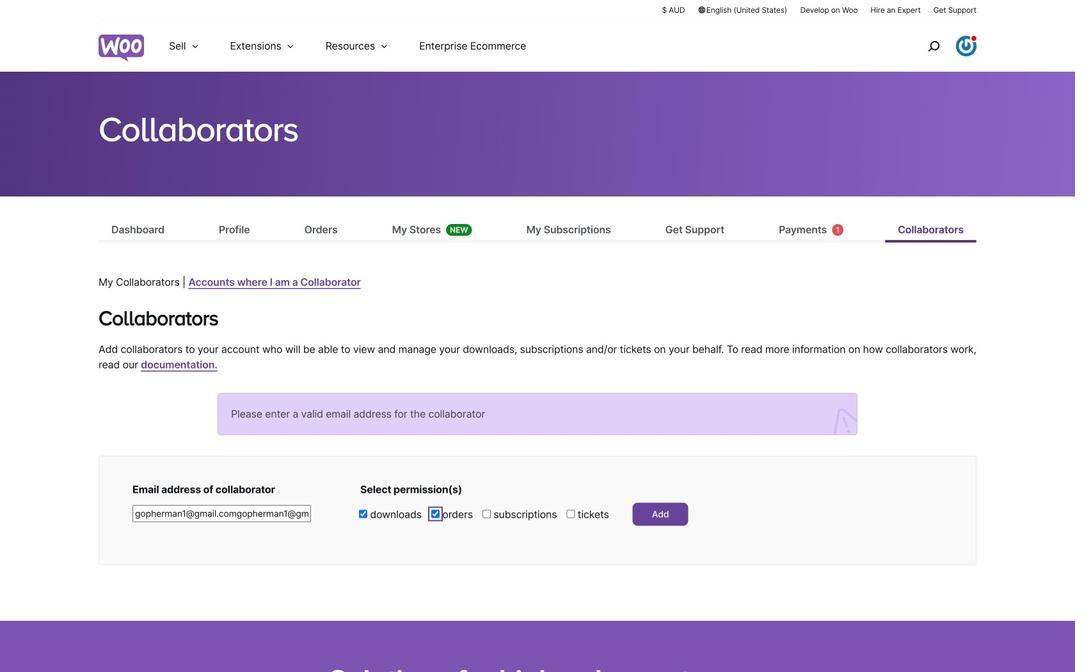 Task type: describe. For each thing, give the bounding box(es) containing it.
service navigation menu element
[[901, 25, 977, 67]]



Task type: locate. For each thing, give the bounding box(es) containing it.
search image
[[924, 36, 944, 56]]

None checkbox
[[431, 510, 440, 518], [483, 510, 491, 518], [567, 510, 575, 518], [431, 510, 440, 518], [483, 510, 491, 518], [567, 510, 575, 518]]

open account menu image
[[956, 36, 977, 56]]

None checkbox
[[359, 510, 367, 518]]



Task type: vqa. For each thing, say whether or not it's contained in the screenshot.
$59
no



